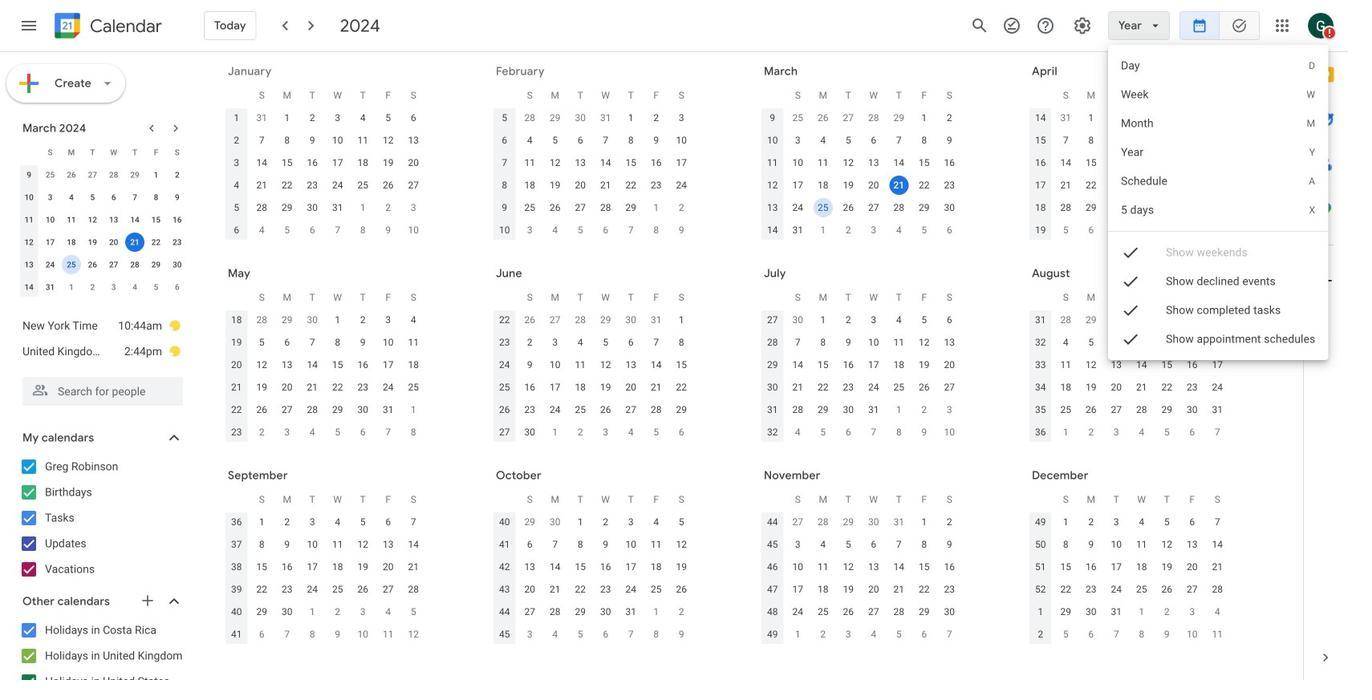 Task type: locate. For each thing, give the bounding box(es) containing it.
column header inside january grid
[[224, 84, 249, 107]]

1 vertical spatial 21, today element
[[125, 233, 144, 252]]

row group inside september grid
[[224, 511, 426, 646]]

april 30 element
[[303, 311, 322, 330]]

1 vertical spatial february 28 element
[[104, 165, 123, 185]]

january 4 element
[[1208, 603, 1227, 622]]

30 element
[[303, 198, 322, 217], [940, 198, 959, 217], [1107, 198, 1126, 217], [168, 255, 187, 274], [353, 400, 373, 420], [839, 400, 858, 420], [1183, 400, 1202, 420], [520, 423, 539, 442], [277, 603, 297, 622], [596, 603, 615, 622], [940, 603, 959, 622], [1081, 603, 1101, 622]]

row group inside 'august' grid
[[1028, 309, 1230, 444]]

october 28 element
[[813, 513, 833, 532]]

column header inside june grid
[[492, 286, 517, 309]]

march 2024 grid
[[15, 141, 188, 299]]

column header for december grid
[[1028, 489, 1053, 511]]

20 element
[[404, 153, 423, 173], [571, 176, 590, 195], [864, 176, 883, 195], [104, 233, 123, 252], [940, 355, 959, 375], [277, 378, 297, 397], [621, 378, 641, 397], [1107, 378, 1126, 397], [379, 558, 398, 577], [1183, 558, 1202, 577], [520, 580, 539, 599], [864, 580, 883, 599]]

1 horizontal spatial april 5 element
[[915, 221, 934, 240]]

1 vertical spatial february 26 element
[[62, 165, 81, 185]]

april 6 element
[[940, 221, 959, 240], [168, 278, 187, 297]]

april 4 element for march "grid"'s april 5 element
[[889, 221, 909, 240]]

1 vertical spatial april 5 element
[[146, 278, 166, 297]]

0 vertical spatial february 25 element
[[788, 108, 807, 128]]

column header inside july grid
[[760, 286, 785, 309]]

april 2 element for april 3 element associated with 21, today element corresponding to april 5 element for 'march 2024' grid
[[83, 278, 102, 297]]

0 vertical spatial february 27 element
[[839, 108, 858, 128]]

october 10 element
[[353, 625, 373, 644]]

29 element
[[277, 198, 297, 217], [621, 198, 641, 217], [915, 198, 934, 217], [1081, 198, 1101, 217], [146, 255, 166, 274], [328, 400, 347, 420], [672, 400, 691, 420], [813, 400, 833, 420], [1157, 400, 1177, 420], [252, 603, 271, 622], [571, 603, 590, 622], [915, 603, 934, 622], [1056, 603, 1075, 622]]

0 horizontal spatial february 28 element
[[104, 165, 123, 185]]

may 28 element
[[571, 311, 590, 330]]

17 element
[[328, 153, 347, 173], [672, 153, 691, 173], [1132, 153, 1151, 173], [788, 176, 807, 195], [41, 233, 60, 252], [379, 355, 398, 375], [864, 355, 883, 375], [1208, 355, 1227, 375], [545, 378, 565, 397], [303, 558, 322, 577], [621, 558, 641, 577], [1107, 558, 1126, 577], [788, 580, 807, 599]]

february 7 element
[[328, 221, 347, 240]]

21 element up october 5 element
[[404, 558, 423, 577]]

1 list item from the top
[[22, 313, 181, 339]]

0 horizontal spatial april 1 element
[[62, 278, 81, 297]]

april 4 element inside 'march 2024' grid
[[125, 278, 144, 297]]

december 6 element
[[915, 625, 934, 644]]

heading
[[87, 16, 162, 36]]

21 element up 'september 4' element at bottom right
[[1132, 378, 1151, 397]]

row group for "column header" inside the october grid
[[492, 511, 694, 646]]

february 10 element
[[404, 221, 423, 240]]

0 horizontal spatial april 2 element
[[83, 278, 102, 297]]

column header inside 'august' grid
[[1028, 286, 1053, 309]]

september 30 element
[[545, 513, 565, 532]]

0 horizontal spatial february 29 element
[[125, 165, 144, 185]]

0 horizontal spatial february 25 element
[[41, 165, 60, 185]]

february 25 element
[[788, 108, 807, 128], [41, 165, 60, 185]]

9 element
[[303, 131, 322, 150], [647, 131, 666, 150], [940, 131, 959, 150], [1107, 131, 1126, 150], [168, 188, 187, 207], [353, 333, 373, 352], [839, 333, 858, 352], [1183, 333, 1202, 352], [520, 355, 539, 375], [277, 535, 297, 554], [596, 535, 615, 554], [940, 535, 959, 554], [1081, 535, 1101, 554]]

0 vertical spatial february 29 element
[[889, 108, 909, 128]]

1 horizontal spatial april 6 element
[[940, 221, 959, 240]]

column header inside march "grid"
[[760, 84, 785, 107]]

july 3 element
[[596, 423, 615, 442]]

0 vertical spatial 21, today element
[[889, 176, 909, 195]]

2 menu item from the top
[[1108, 80, 1328, 109]]

0 horizontal spatial february 27 element
[[83, 165, 102, 185]]

0 vertical spatial april 6 element
[[940, 221, 959, 240]]

column header inside the october grid
[[492, 489, 517, 511]]

column header inside 'march 2024' grid
[[18, 141, 40, 164]]

february 29 element
[[889, 108, 909, 128], [125, 165, 144, 185]]

february 28 element
[[864, 108, 883, 128], [104, 165, 123, 185]]

column header for november grid
[[760, 489, 785, 511]]

row
[[224, 84, 426, 107], [492, 84, 694, 107], [760, 84, 962, 107], [1028, 84, 1230, 107], [224, 107, 426, 129], [492, 107, 694, 129], [760, 107, 962, 129], [1028, 107, 1230, 129], [224, 129, 426, 152], [492, 129, 694, 152], [760, 129, 962, 152], [1028, 129, 1230, 152], [18, 141, 188, 164], [224, 152, 426, 174], [492, 152, 694, 174], [760, 152, 962, 174], [1028, 152, 1230, 174], [18, 164, 188, 186], [224, 174, 426, 197], [492, 174, 694, 197], [760, 174, 962, 197], [1028, 174, 1230, 197], [18, 186, 188, 209], [224, 197, 426, 219], [492, 197, 694, 219], [760, 197, 962, 219], [1028, 197, 1230, 219], [18, 209, 188, 231], [224, 219, 426, 242], [492, 219, 694, 242], [760, 219, 962, 242], [1028, 219, 1230, 242], [18, 231, 188, 254], [18, 254, 188, 276], [18, 276, 188, 299], [224, 286, 426, 309], [492, 286, 694, 309], [760, 286, 962, 309], [1028, 286, 1230, 309], [224, 309, 426, 331], [492, 309, 694, 331], [760, 309, 962, 331], [1028, 309, 1230, 331], [224, 331, 426, 354], [492, 331, 694, 354], [760, 331, 962, 354], [1028, 331, 1230, 354], [224, 354, 426, 376], [492, 354, 694, 376], [760, 354, 962, 376], [1028, 354, 1230, 376], [224, 376, 426, 399], [492, 376, 694, 399], [760, 376, 962, 399], [1028, 376, 1230, 399], [224, 399, 426, 421], [492, 399, 694, 421], [760, 399, 962, 421], [1028, 399, 1230, 421], [224, 421, 426, 444], [492, 421, 694, 444], [760, 421, 962, 444], [1028, 421, 1230, 444], [224, 489, 426, 511], [492, 489, 694, 511], [760, 489, 962, 511], [1028, 489, 1230, 511], [224, 511, 426, 534], [492, 511, 694, 534], [760, 511, 962, 534], [1028, 511, 1230, 534], [224, 534, 426, 556], [492, 534, 694, 556], [760, 534, 962, 556], [1028, 534, 1230, 556], [224, 556, 426, 579], [492, 556, 694, 579], [760, 556, 962, 579], [1028, 556, 1230, 579], [224, 579, 426, 601], [492, 579, 694, 601], [760, 579, 962, 601], [1028, 579, 1230, 601], [224, 601, 426, 624], [492, 601, 694, 624], [760, 601, 962, 624], [1028, 601, 1230, 624], [224, 624, 426, 646], [492, 624, 694, 646], [760, 624, 962, 646], [1028, 624, 1230, 646]]

february 27 element
[[839, 108, 858, 128], [83, 165, 102, 185]]

april 5 element
[[915, 221, 934, 240], [146, 278, 166, 297]]

april 6 element for 'march 2024' grid
[[168, 278, 187, 297]]

row group inside november grid
[[760, 511, 962, 646]]

august 7 element
[[864, 423, 883, 442]]

11 element inside 'august' grid
[[1056, 355, 1075, 375]]

november 3 element
[[520, 625, 539, 644]]

april grid
[[1025, 84, 1230, 242]]

row group for "column header" inside the may 'grid'
[[224, 309, 426, 444]]

august 4 element
[[788, 423, 807, 442]]

21 element up march 6 element
[[596, 176, 615, 195]]

july 28 element
[[1056, 311, 1075, 330]]

friday column header
[[1180, 286, 1205, 309]]

21 element up february 4 element
[[252, 176, 271, 195]]

march 3 element
[[520, 221, 539, 240]]

1 vertical spatial april 1 element
[[62, 278, 81, 297]]

november 8 element
[[647, 625, 666, 644]]

1 vertical spatial february 25 element
[[41, 165, 60, 185]]

0 vertical spatial april 2 element
[[839, 221, 858, 240]]

12 element
[[379, 131, 398, 150], [545, 153, 565, 173], [839, 153, 858, 173], [83, 210, 102, 229], [915, 333, 934, 352], [252, 355, 271, 375], [596, 355, 615, 375], [1081, 355, 1101, 375], [353, 535, 373, 554], [672, 535, 691, 554], [1157, 535, 1177, 554], [839, 558, 858, 577]]

april 6 element for march "grid"
[[940, 221, 959, 240]]

21 element up december 5 element
[[889, 580, 909, 599]]

column header inside may 'grid'
[[224, 286, 249, 309]]

august 5 element
[[813, 423, 833, 442]]

row group inside february grid
[[492, 107, 694, 242]]

21 element up november 4 element
[[545, 580, 565, 599]]

0 vertical spatial april 1 element
[[813, 221, 833, 240]]

4 checkbox item from the top
[[1108, 325, 1328, 354]]

row group inside july grid
[[760, 309, 962, 444]]

0 horizontal spatial april 5 element
[[146, 278, 166, 297]]

16 element
[[303, 153, 322, 173], [647, 153, 666, 173], [940, 153, 959, 173], [1107, 153, 1126, 173], [168, 210, 187, 229], [353, 355, 373, 375], [839, 355, 858, 375], [1183, 355, 1202, 375], [520, 378, 539, 397], [277, 558, 297, 577], [596, 558, 615, 577], [940, 558, 959, 577], [1081, 558, 1101, 577]]

february 29 element for 'march 2024' grid
[[125, 165, 144, 185]]

5 element
[[379, 108, 398, 128], [545, 131, 565, 150], [839, 131, 858, 150], [83, 188, 102, 207], [915, 311, 934, 330], [252, 333, 271, 352], [596, 333, 615, 352], [1081, 333, 1101, 352], [353, 513, 373, 532], [672, 513, 691, 532], [1157, 513, 1177, 532], [839, 535, 858, 554]]

1 horizontal spatial february 27 element
[[839, 108, 858, 128]]

february 3 element
[[404, 198, 423, 217]]

column header for february grid
[[492, 84, 517, 107]]

august 10 element
[[940, 423, 959, 442]]

row group inside march "grid"
[[760, 107, 962, 242]]

1 horizontal spatial april 3 element
[[864, 221, 883, 240]]

1 menu item from the top
[[1108, 51, 1328, 80]]

list item
[[22, 313, 181, 339], [22, 339, 181, 364]]

15 element
[[277, 153, 297, 173], [621, 153, 641, 173], [915, 153, 934, 173], [1081, 153, 1101, 173], [146, 210, 166, 229], [328, 355, 347, 375], [672, 355, 691, 375], [813, 355, 833, 375], [1157, 355, 1177, 375], [252, 558, 271, 577], [571, 558, 590, 577], [915, 558, 934, 577], [1056, 558, 1075, 577]]

21 element
[[252, 176, 271, 195], [596, 176, 615, 195], [1056, 176, 1075, 195], [303, 378, 322, 397], [647, 378, 666, 397], [788, 378, 807, 397], [1132, 378, 1151, 397], [404, 558, 423, 577], [1208, 558, 1227, 577], [545, 580, 565, 599], [889, 580, 909, 599]]

other calendars list
[[3, 618, 199, 680]]

1 horizontal spatial february 28 element
[[864, 108, 883, 128]]

8 element
[[277, 131, 297, 150], [621, 131, 641, 150], [915, 131, 934, 150], [1081, 131, 1101, 150], [146, 188, 166, 207], [328, 333, 347, 352], [672, 333, 691, 352], [813, 333, 833, 352], [1157, 333, 1177, 352], [252, 535, 271, 554], [571, 535, 590, 554], [915, 535, 934, 554], [1056, 535, 1075, 554]]

1 horizontal spatial february 26 element
[[813, 108, 833, 128]]

july 1 element
[[545, 423, 565, 442]]

may 26 element
[[520, 311, 539, 330]]

row group for "column header" within november grid
[[760, 511, 962, 646]]

1 horizontal spatial february 25 element
[[788, 108, 807, 128]]

april 3 element for 21, today element corresponding to march "grid"'s april 5 element
[[864, 221, 883, 240]]

april 4 element for april 5 element for 'march 2024' grid
[[125, 278, 144, 297]]

column header for april grid
[[1028, 84, 1053, 107]]

september 2 element
[[1081, 423, 1101, 442]]

april 4 element
[[889, 221, 909, 240], [125, 278, 144, 297]]

18 element
[[353, 153, 373, 173], [520, 176, 539, 195], [813, 176, 833, 195], [62, 233, 81, 252], [404, 355, 423, 375], [889, 355, 909, 375], [571, 378, 590, 397], [1056, 378, 1075, 397], [328, 558, 347, 577], [647, 558, 666, 577], [1132, 558, 1151, 577], [813, 580, 833, 599]]

november 4 element
[[545, 625, 565, 644]]

1 vertical spatial february 27 element
[[83, 165, 102, 185]]

3 menu item from the top
[[1108, 109, 1328, 138]]

0 horizontal spatial april 4 element
[[125, 278, 144, 297]]

column header inside february grid
[[492, 84, 517, 107]]

january 2 element
[[1157, 603, 1177, 622]]

0 vertical spatial february 28 element
[[864, 108, 883, 128]]

cell
[[1154, 152, 1180, 174], [886, 174, 912, 197], [810, 197, 836, 219], [124, 231, 145, 254], [61, 254, 82, 276]]

december grid
[[1025, 489, 1230, 646]]

april 1 element for april 2 element associated with 21, today element corresponding to march "grid"'s april 5 element april 3 element
[[813, 221, 833, 240]]

11 element inside september grid
[[328, 535, 347, 554]]

18 element inside december grid
[[1132, 558, 1151, 577]]

october 31 element
[[889, 513, 909, 532]]

row group inside may 'grid'
[[224, 309, 426, 444]]

1 horizontal spatial april 4 element
[[889, 221, 909, 240]]

march 5 element
[[571, 221, 590, 240]]

0 vertical spatial april 3 element
[[864, 221, 883, 240]]

None search field
[[0, 371, 199, 406]]

30 element inside april grid
[[1107, 198, 1126, 217]]

column header for may 'grid'
[[224, 286, 249, 309]]

september grid
[[221, 489, 426, 646]]

row group inside january grid
[[224, 107, 426, 242]]

october 2 element
[[328, 603, 347, 622]]

0 horizontal spatial 21, today element
[[125, 233, 144, 252]]

0 horizontal spatial february 26 element
[[62, 165, 81, 185]]

3 element
[[328, 108, 347, 128], [672, 108, 691, 128], [1132, 108, 1151, 128], [788, 131, 807, 150], [41, 188, 60, 207], [379, 311, 398, 330], [864, 311, 883, 330], [1208, 311, 1227, 330], [545, 333, 565, 352], [303, 513, 322, 532], [621, 513, 641, 532], [1107, 513, 1126, 532], [788, 535, 807, 554]]

column header inside april grid
[[1028, 84, 1053, 107]]

0 vertical spatial april 5 element
[[915, 221, 934, 240]]

0 horizontal spatial april 6 element
[[168, 278, 187, 297]]

column header inside december grid
[[1028, 489, 1053, 511]]

1 horizontal spatial april 2 element
[[839, 221, 858, 240]]

21, today element
[[889, 176, 909, 195], [125, 233, 144, 252]]

row group for "column header" inside july grid
[[760, 309, 962, 444]]

11 element inside june grid
[[571, 355, 590, 375]]

row group inside the october grid
[[492, 511, 694, 646]]

1 vertical spatial february 29 element
[[125, 165, 144, 185]]

column header inside november grid
[[760, 489, 785, 511]]

1 element
[[277, 108, 297, 128], [621, 108, 641, 128], [915, 108, 934, 128], [1081, 108, 1101, 128], [146, 165, 166, 185], [328, 311, 347, 330], [672, 311, 691, 330], [813, 311, 833, 330], [1157, 311, 1177, 330], [252, 513, 271, 532], [571, 513, 590, 532], [915, 513, 934, 532], [1056, 513, 1075, 532]]

menu
[[1108, 45, 1328, 360]]

row group for "column header" in the december grid
[[1028, 511, 1230, 646]]

11 element inside july grid
[[889, 333, 909, 352]]

may 11 element
[[1208, 221, 1227, 240]]

heading inside calendar element
[[87, 16, 162, 36]]

row group inside april grid
[[1028, 107, 1230, 242]]

april 6 element inside 'march 2024' grid
[[168, 278, 187, 297]]

1 vertical spatial april 4 element
[[125, 278, 144, 297]]

0 vertical spatial february 26 element
[[813, 108, 833, 128]]

14 element
[[252, 153, 271, 173], [596, 153, 615, 173], [889, 153, 909, 173], [1056, 153, 1075, 173], [125, 210, 144, 229], [303, 355, 322, 375], [647, 355, 666, 375], [788, 355, 807, 375], [1132, 355, 1151, 375], [404, 535, 423, 554], [1208, 535, 1227, 554], [545, 558, 565, 577], [889, 558, 909, 577]]

6 element
[[404, 108, 423, 128], [571, 131, 590, 150], [864, 131, 883, 150], [104, 188, 123, 207], [940, 311, 959, 330], [277, 333, 297, 352], [621, 333, 641, 352], [1107, 333, 1126, 352], [379, 513, 398, 532], [1183, 513, 1202, 532], [520, 535, 539, 554], [864, 535, 883, 554]]

1 horizontal spatial 21, today element
[[889, 176, 909, 195]]

13 element
[[404, 131, 423, 150], [571, 153, 590, 173], [864, 153, 883, 173], [104, 210, 123, 229], [940, 333, 959, 352], [277, 355, 297, 375], [621, 355, 641, 375], [1107, 355, 1126, 375], [379, 535, 398, 554], [1183, 535, 1202, 554], [520, 558, 539, 577], [864, 558, 883, 577]]

april 4 element inside march "grid"
[[889, 221, 909, 240]]

row group inside december grid
[[1028, 511, 1230, 646]]

august grid
[[1025, 286, 1230, 444]]

row group inside june grid
[[492, 309, 694, 444]]

1 vertical spatial april 3 element
[[104, 278, 123, 297]]

october 3 element
[[353, 603, 373, 622]]

0 horizontal spatial april 3 element
[[104, 278, 123, 297]]

1 vertical spatial april 6 element
[[168, 278, 187, 297]]

11 element
[[353, 131, 373, 150], [520, 153, 539, 173], [813, 153, 833, 173], [62, 210, 81, 229], [404, 333, 423, 352], [889, 333, 909, 352], [571, 355, 590, 375], [1056, 355, 1075, 375], [328, 535, 347, 554], [647, 535, 666, 554], [1132, 535, 1151, 554], [813, 558, 833, 577]]

1 vertical spatial april 2 element
[[83, 278, 102, 297]]

april 6 element inside march "grid"
[[940, 221, 959, 240]]

24 element
[[328, 176, 347, 195], [672, 176, 691, 195], [1132, 176, 1151, 195], [788, 198, 807, 217], [41, 255, 60, 274], [379, 378, 398, 397], [864, 378, 883, 397], [1208, 378, 1227, 397], [545, 400, 565, 420], [303, 580, 322, 599], [621, 580, 641, 599], [1107, 580, 1126, 599], [788, 603, 807, 622]]

row group inside 'march 2024' grid
[[18, 164, 188, 299]]

august 6 element
[[839, 423, 858, 442]]

0 vertical spatial april 4 element
[[889, 221, 909, 240]]

Search for people text field
[[32, 377, 173, 406]]

row group for "column header" within the june grid
[[492, 309, 694, 444]]

column header for june grid
[[492, 286, 517, 309]]

july 2 element
[[571, 423, 590, 442]]

23 element
[[303, 176, 322, 195], [647, 176, 666, 195], [940, 176, 959, 195], [1107, 176, 1126, 195], [168, 233, 187, 252], [353, 378, 373, 397], [839, 378, 858, 397], [1183, 378, 1202, 397], [520, 400, 539, 420], [277, 580, 297, 599], [596, 580, 615, 599], [940, 580, 959, 599], [1081, 580, 1101, 599]]

june 7 element
[[379, 423, 398, 442]]

september 4 element
[[1132, 423, 1151, 442]]

february 26 element for february 25 element corresponding to 'march 2024' grid
[[62, 165, 81, 185]]

1 horizontal spatial february 29 element
[[889, 108, 909, 128]]

column header for 'august' grid
[[1028, 286, 1053, 309]]

4 element
[[353, 108, 373, 128], [520, 131, 539, 150], [813, 131, 833, 150], [62, 188, 81, 207], [404, 311, 423, 330], [889, 311, 909, 330], [571, 333, 590, 352], [1056, 333, 1075, 352], [328, 513, 347, 532], [647, 513, 666, 532], [1132, 513, 1151, 532], [813, 535, 833, 554]]

row group for "column header" in september grid
[[224, 511, 426, 646]]

may 7 element
[[1107, 221, 1126, 240]]

1 horizontal spatial april 1 element
[[813, 221, 833, 240]]

march 8 element
[[647, 221, 666, 240]]

march grid
[[757, 84, 962, 242]]

11 element inside january grid
[[353, 131, 373, 150]]

column header for march "grid"
[[760, 84, 785, 107]]

column header inside september grid
[[224, 489, 249, 511]]



Task type: vqa. For each thing, say whether or not it's contained in the screenshot.
7 to the middle
no



Task type: describe. For each thing, give the bounding box(es) containing it.
june 2 element
[[252, 423, 271, 442]]

december 2 element
[[813, 625, 833, 644]]

july 5 element
[[647, 423, 666, 442]]

5 menu item from the top
[[1108, 167, 1328, 196]]

18 element inside 'march 2024' grid
[[62, 233, 81, 252]]

january 28 element
[[520, 108, 539, 128]]

february 25 element for march "grid"
[[788, 108, 807, 128]]

10 element inside march "grid"
[[788, 153, 807, 173]]

april 3 element for 21, today element corresponding to april 5 element for 'march 2024' grid
[[104, 278, 123, 297]]

settings menu image
[[1073, 16, 1092, 35]]

3 checkbox item from the top
[[1108, 296, 1328, 325]]

june 1 element
[[404, 400, 423, 420]]

january 1 element
[[1132, 603, 1151, 622]]

march 7 element
[[621, 221, 641, 240]]

march 31 element
[[1056, 108, 1075, 128]]

february 27 element for february 29 element corresponding to 'march 2024' grid
[[83, 165, 102, 185]]

february 5 element
[[277, 221, 297, 240]]

february 2 element
[[379, 198, 398, 217]]

column header for july grid
[[760, 286, 785, 309]]

11 element inside november grid
[[813, 558, 833, 577]]

january 10 element
[[1183, 625, 1202, 644]]

may 29 element
[[596, 311, 615, 330]]

21 element inside february grid
[[596, 176, 615, 195]]

november 7 element
[[621, 625, 641, 644]]

april 5 element for 'march 2024' grid
[[146, 278, 166, 297]]

21 element up january 4 element in the right bottom of the page
[[1208, 558, 1227, 577]]

november 5 element
[[571, 625, 590, 644]]

january 31 element
[[596, 108, 615, 128]]

may 1 element
[[1132, 198, 1151, 217]]

november grid
[[757, 489, 962, 646]]

october 7 element
[[277, 625, 297, 644]]

may grid
[[221, 286, 426, 444]]

april 1 element for april 3 element associated with 21, today element corresponding to april 5 element for 'march 2024' grid's april 2 element
[[62, 278, 81, 297]]

21 element up july 5 element
[[647, 378, 666, 397]]

february 4 element
[[252, 221, 271, 240]]

january grid
[[221, 84, 426, 242]]

april 2 element for 21, today element corresponding to march "grid"'s april 5 element april 3 element
[[839, 221, 858, 240]]

june 8 element
[[404, 423, 423, 442]]

main drawer image
[[19, 16, 39, 35]]

10 element inside 'march 2024' grid
[[41, 210, 60, 229]]

february 8 element
[[353, 221, 373, 240]]

february 27 element for march "grid" february 29 element
[[839, 108, 858, 128]]

21, today element for march "grid"'s april 5 element
[[889, 176, 909, 195]]

june grid
[[489, 286, 694, 444]]

18 element inside march "grid"
[[813, 176, 833, 195]]

february 6 element
[[303, 221, 322, 240]]

april 29 element
[[277, 311, 297, 330]]

february 28 element for february 27 'element' for march "grid" february 29 element
[[864, 108, 883, 128]]

row group for "column header" within the february grid
[[492, 107, 694, 242]]

november 2 element
[[672, 603, 691, 622]]

row group for "column header" in january grid
[[224, 107, 426, 242]]

column header for january grid at top left
[[224, 84, 249, 107]]

march 6 element
[[596, 221, 615, 240]]

1 checkbox item from the top
[[1108, 238, 1328, 267]]

june 6 element
[[353, 423, 373, 442]]

october 5 element
[[404, 603, 423, 622]]

11 element inside december grid
[[1132, 535, 1151, 554]]

11 element inside march "grid"
[[813, 153, 833, 173]]

column header for 'march 2024' grid
[[18, 141, 40, 164]]

11 element inside 'march 2024' grid
[[62, 210, 81, 229]]

july 6 element
[[672, 423, 691, 442]]

august 9 element
[[915, 423, 934, 442]]

december 31 element
[[252, 108, 271, 128]]

column header for september grid
[[224, 489, 249, 511]]

october 30 element
[[864, 513, 883, 532]]

21 element up august 4 element
[[788, 378, 807, 397]]

may 6 element
[[1081, 221, 1101, 240]]

my calendars list
[[3, 454, 199, 583]]

row group for "column header" within 'august' grid
[[1028, 309, 1230, 444]]

october 27 element
[[788, 513, 807, 532]]

november 6 element
[[596, 625, 615, 644]]

december 4 element
[[864, 625, 883, 644]]

18 element inside september grid
[[328, 558, 347, 577]]

october 8 element
[[303, 625, 322, 644]]

december 1 element
[[788, 625, 807, 644]]

december 3 element
[[839, 625, 858, 644]]

june 5 element
[[328, 423, 347, 442]]

july grid
[[757, 286, 962, 444]]

february 26 element for february 25 element related to march "grid"
[[813, 108, 833, 128]]

march 2 element
[[672, 198, 691, 217]]

september 6 element
[[1183, 423, 1202, 442]]

september 7 element
[[1208, 423, 1227, 442]]

2 list item from the top
[[22, 339, 181, 364]]

cell inside april grid
[[1154, 152, 1180, 174]]

11 element inside february grid
[[520, 153, 539, 173]]

18 element inside january grid
[[353, 153, 373, 173]]

11 element inside the october grid
[[647, 535, 666, 554]]

february 9 element
[[379, 221, 398, 240]]

18 element inside may 'grid'
[[404, 355, 423, 375]]

february 28 element for february 27 'element' corresponding to february 29 element corresponding to 'march 2024' grid
[[104, 165, 123, 185]]

february 25 element for 'march 2024' grid
[[41, 165, 60, 185]]

february 1 element
[[353, 198, 373, 217]]

21 element inside november grid
[[889, 580, 909, 599]]

january 6 element
[[1081, 625, 1101, 644]]

january 5 element
[[1056, 625, 1075, 644]]

4 menu item from the top
[[1108, 138, 1328, 167]]

january 30 element
[[571, 108, 590, 128]]

may 5 element
[[1056, 221, 1075, 240]]

november 9 element
[[672, 625, 691, 644]]

may 31 element
[[647, 311, 666, 330]]

21 element inside september grid
[[404, 558, 423, 577]]

january 9 element
[[1157, 625, 1177, 644]]

october 6 element
[[252, 625, 271, 644]]

18 element inside july grid
[[889, 355, 909, 375]]

21 element up may 5 "element"
[[1056, 176, 1075, 195]]

11 element inside may 'grid'
[[404, 333, 423, 352]]

april 5 element for march "grid"
[[915, 221, 934, 240]]

march 9 element
[[672, 221, 691, 240]]

january 7 element
[[1107, 625, 1126, 644]]

2 checkbox item from the top
[[1108, 267, 1328, 296]]

june 4 element
[[303, 423, 322, 442]]

row group for "column header" within the april grid
[[1028, 107, 1230, 242]]

21 element up june 4 element
[[303, 378, 322, 397]]

march 1 element
[[647, 198, 666, 217]]

february 29 element for march "grid"
[[889, 108, 909, 128]]

august 8 element
[[889, 423, 909, 442]]

add other calendars image
[[140, 593, 156, 609]]

july 30 element
[[1107, 311, 1126, 330]]

may 9 element
[[1157, 221, 1177, 240]]

september 29 element
[[520, 513, 539, 532]]

september 5 element
[[1157, 423, 1177, 442]]

column header for the october grid at bottom
[[492, 489, 517, 511]]

october 4 element
[[379, 603, 398, 622]]

october 12 element
[[404, 625, 423, 644]]

row group for "column header" in the 'march 2024' grid
[[18, 164, 188, 299]]

january 8 element
[[1132, 625, 1151, 644]]

6 menu item from the top
[[1108, 196, 1328, 225]]

october grid
[[489, 489, 694, 646]]

january 3 element
[[1183, 603, 1202, 622]]

21, today element for april 5 element for 'march 2024' grid
[[125, 233, 144, 252]]

july 31 element
[[1132, 311, 1151, 330]]

july 29 element
[[1081, 311, 1101, 330]]

row group for "column header" within march "grid"
[[760, 107, 962, 242]]



